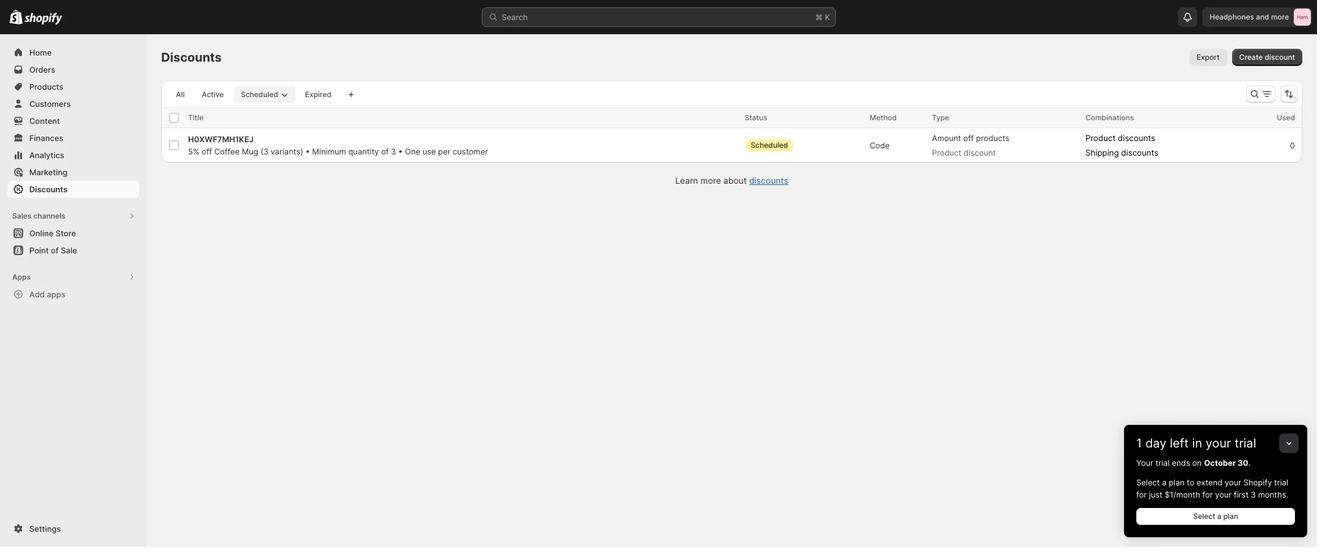 Task type: locate. For each thing, give the bounding box(es) containing it.
select a plan
[[1193, 512, 1238, 521]]

1 horizontal spatial 3
[[1251, 490, 1256, 500]]

method
[[870, 113, 897, 122]]

store
[[56, 228, 76, 238]]

1 vertical spatial scheduled button
[[745, 133, 806, 158]]

0 vertical spatial select
[[1137, 478, 1160, 487]]

0
[[1290, 140, 1295, 150]]

0 horizontal spatial product
[[932, 148, 962, 158]]

a for select a plan to extend your shopify trial for just $1/month for your first 3 months.
[[1162, 478, 1167, 487]]

.
[[1249, 458, 1251, 468]]

apps
[[47, 289, 65, 299]]

scheduled right active
[[241, 90, 278, 99]]

discounts down combinations at the top right
[[1118, 133, 1155, 143]]

1 vertical spatial 3
[[1251, 490, 1256, 500]]

trial right your
[[1156, 458, 1170, 468]]

settings
[[29, 524, 61, 534]]

1 horizontal spatial discounts
[[161, 50, 222, 65]]

off inside "amount off products product discount"
[[964, 133, 974, 143]]

your inside dropdown button
[[1206, 436, 1231, 451]]

3 left one
[[391, 147, 396, 156]]

product
[[1086, 133, 1116, 143], [932, 148, 962, 158]]

home link
[[7, 44, 139, 61]]

off
[[964, 133, 974, 143], [202, 147, 212, 156]]

select inside select a plan link
[[1193, 512, 1215, 521]]

trial
[[1235, 436, 1256, 451], [1156, 458, 1170, 468], [1274, 478, 1289, 487]]

1 horizontal spatial discount
[[1265, 53, 1295, 62]]

plan inside select a plan to extend your shopify trial for just $1/month for your first 3 months.
[[1169, 478, 1185, 487]]

0 vertical spatial plan
[[1169, 478, 1185, 487]]

1 horizontal spatial trial
[[1235, 436, 1256, 451]]

0 horizontal spatial of
[[51, 246, 59, 255]]

0 horizontal spatial shopify image
[[10, 10, 23, 24]]

0 vertical spatial more
[[1271, 12, 1289, 21]]

trial inside select a plan to extend your shopify trial for just $1/month for your first 3 months.
[[1274, 478, 1289, 487]]

2 vertical spatial trial
[[1274, 478, 1289, 487]]

1 day left in your trial
[[1137, 436, 1256, 451]]

off right amount
[[964, 133, 974, 143]]

scheduled down the status
[[751, 140, 788, 150]]

product up shipping
[[1086, 133, 1116, 143]]

product down amount
[[932, 148, 962, 158]]

for down extend
[[1203, 490, 1213, 500]]

a down select a plan to extend your shopify trial for just $1/month for your first 3 months.
[[1217, 512, 1222, 521]]

0 horizontal spatial discount
[[964, 148, 996, 158]]

coffee
[[214, 147, 240, 156]]

online store button
[[0, 225, 147, 242]]

• left one
[[398, 147, 403, 156]]

0 horizontal spatial scheduled button
[[234, 86, 295, 103]]

select a plan to extend your shopify trial for just $1/month for your first 3 months.
[[1137, 478, 1289, 500]]

title
[[188, 113, 204, 122]]

tab list
[[166, 86, 341, 103]]

discounts
[[161, 50, 222, 65], [29, 184, 67, 194]]

a inside select a plan to extend your shopify trial for just $1/month for your first 3 months.
[[1162, 478, 1167, 487]]

0 horizontal spatial plan
[[1169, 478, 1185, 487]]

0 vertical spatial discounts
[[161, 50, 222, 65]]

discounts right about
[[749, 175, 788, 186]]

0 horizontal spatial 3
[[391, 147, 396, 156]]

30
[[1238, 458, 1249, 468]]

0 horizontal spatial discounts
[[29, 184, 67, 194]]

1 vertical spatial discounts
[[1121, 148, 1159, 158]]

0 vertical spatial a
[[1162, 478, 1167, 487]]

plan for select a plan
[[1224, 512, 1238, 521]]

1 vertical spatial product
[[932, 148, 962, 158]]

0 vertical spatial your
[[1206, 436, 1231, 451]]

left
[[1170, 436, 1189, 451]]

shopify image
[[10, 10, 23, 24], [25, 13, 62, 25]]

0 vertical spatial of
[[381, 147, 389, 156]]

online
[[29, 228, 54, 238]]

of left sale on the top left of the page
[[51, 246, 59, 255]]

1 horizontal spatial more
[[1271, 12, 1289, 21]]

expired
[[305, 90, 331, 99]]

used
[[1277, 113, 1295, 122]]

your
[[1206, 436, 1231, 451], [1225, 478, 1242, 487], [1215, 490, 1232, 500]]

orders
[[29, 65, 55, 75]]

plan down first
[[1224, 512, 1238, 521]]

combinations
[[1086, 113, 1134, 122]]

1 for from the left
[[1137, 490, 1147, 500]]

select for select a plan
[[1193, 512, 1215, 521]]

scheduled button down the status
[[745, 133, 806, 158]]

customer
[[453, 147, 488, 156]]

0 horizontal spatial off
[[202, 147, 212, 156]]

1 horizontal spatial product
[[1086, 133, 1116, 143]]

a
[[1162, 478, 1167, 487], [1217, 512, 1222, 521]]

october
[[1204, 458, 1236, 468]]

0 horizontal spatial select
[[1137, 478, 1160, 487]]

0 horizontal spatial for
[[1137, 490, 1147, 500]]

0 vertical spatial discount
[[1265, 53, 1295, 62]]

0 horizontal spatial scheduled
[[241, 90, 278, 99]]

content link
[[7, 112, 139, 129]]

analytics link
[[7, 147, 139, 164]]

3
[[391, 147, 396, 156], [1251, 490, 1256, 500]]

1 vertical spatial of
[[51, 246, 59, 255]]

of
[[381, 147, 389, 156], [51, 246, 59, 255]]

off right 5%
[[202, 147, 212, 156]]

discounts up "all"
[[161, 50, 222, 65]]

all link
[[169, 86, 192, 103]]

of right quantity
[[381, 147, 389, 156]]

1 horizontal spatial for
[[1203, 490, 1213, 500]]

1 horizontal spatial plan
[[1224, 512, 1238, 521]]

1 horizontal spatial scheduled button
[[745, 133, 806, 158]]

search
[[502, 12, 528, 22]]

a up just at the right of page
[[1162, 478, 1167, 487]]

• right variants) on the left top
[[306, 147, 310, 156]]

trial inside dropdown button
[[1235, 436, 1256, 451]]

1 • from the left
[[306, 147, 310, 156]]

type
[[932, 113, 949, 122]]

⌘
[[816, 12, 823, 22]]

more
[[1271, 12, 1289, 21], [701, 175, 721, 186]]

0 vertical spatial product
[[1086, 133, 1116, 143]]

product inside product discounts shipping discounts
[[1086, 133, 1116, 143]]

discounts right shipping
[[1121, 148, 1159, 158]]

discount
[[1265, 53, 1295, 62], [964, 148, 996, 158]]

2 horizontal spatial trial
[[1274, 478, 1289, 487]]

customers
[[29, 99, 71, 109]]

1 vertical spatial scheduled
[[751, 140, 788, 150]]

1 horizontal spatial off
[[964, 133, 974, 143]]

trial up months.
[[1274, 478, 1289, 487]]

scheduled button right active link
[[234, 86, 295, 103]]

your left first
[[1215, 490, 1232, 500]]

products
[[29, 82, 63, 92]]

home
[[29, 48, 52, 57]]

select up just at the right of page
[[1137, 478, 1160, 487]]

1 vertical spatial discount
[[964, 148, 996, 158]]

scheduled
[[241, 90, 278, 99], [751, 140, 788, 150]]

1 horizontal spatial a
[[1217, 512, 1222, 521]]

scheduled button
[[234, 86, 295, 103], [745, 133, 806, 158]]

5%
[[188, 147, 199, 156]]

0 vertical spatial trial
[[1235, 436, 1256, 451]]

for left just at the right of page
[[1137, 490, 1147, 500]]

per
[[438, 147, 451, 156]]

select inside select a plan to extend your shopify trial for just $1/month for your first 3 months.
[[1137, 478, 1160, 487]]

1
[[1137, 436, 1142, 451]]

sales channels button
[[7, 208, 139, 225]]

plan up the $1/month
[[1169, 478, 1185, 487]]

0 horizontal spatial •
[[306, 147, 310, 156]]

a for select a plan
[[1217, 512, 1222, 521]]

1 horizontal spatial •
[[398, 147, 403, 156]]

1 vertical spatial discounts
[[29, 184, 67, 194]]

your up first
[[1225, 478, 1242, 487]]

online store
[[29, 228, 76, 238]]

3 right first
[[1251, 490, 1256, 500]]

select down select a plan to extend your shopify trial for just $1/month for your first 3 months.
[[1193, 512, 1215, 521]]

discount down 'products'
[[964, 148, 996, 158]]

0 vertical spatial off
[[964, 133, 974, 143]]

point
[[29, 246, 49, 255]]

0 horizontal spatial a
[[1162, 478, 1167, 487]]

2 vertical spatial discounts
[[749, 175, 788, 186]]

2 vertical spatial your
[[1215, 490, 1232, 500]]

1 vertical spatial trial
[[1156, 458, 1170, 468]]

discount right create at the right
[[1265, 53, 1295, 62]]

1 vertical spatial plan
[[1224, 512, 1238, 521]]

0 horizontal spatial more
[[701, 175, 721, 186]]

your up october
[[1206, 436, 1231, 451]]

export
[[1197, 53, 1220, 62]]

product inside "amount off products product discount"
[[932, 148, 962, 158]]

shopify
[[1244, 478, 1272, 487]]

1 horizontal spatial select
[[1193, 512, 1215, 521]]

1 vertical spatial a
[[1217, 512, 1222, 521]]

more right learn
[[701, 175, 721, 186]]

1 vertical spatial more
[[701, 175, 721, 186]]

trial up 30
[[1235, 436, 1256, 451]]

content
[[29, 116, 60, 126]]

create discount button
[[1232, 49, 1303, 66]]

1 vertical spatial off
[[202, 147, 212, 156]]

products link
[[7, 78, 139, 95]]

ends
[[1172, 458, 1190, 468]]

1 vertical spatial select
[[1193, 512, 1215, 521]]

point of sale
[[29, 246, 77, 255]]

discounts down marketing
[[29, 184, 67, 194]]

more right the and
[[1271, 12, 1289, 21]]



Task type: vqa. For each thing, say whether or not it's contained in the screenshot.
Customers
yes



Task type: describe. For each thing, give the bounding box(es) containing it.
h0xwf7mh1kej
[[188, 134, 254, 144]]

variants)
[[271, 147, 303, 156]]

create discount
[[1240, 53, 1295, 62]]

⌘ k
[[816, 12, 830, 22]]

1 day left in your trial button
[[1124, 425, 1308, 451]]

0 horizontal spatial trial
[[1156, 458, 1170, 468]]

to
[[1187, 478, 1195, 487]]

1 vertical spatial your
[[1225, 478, 1242, 487]]

sales
[[12, 211, 31, 220]]

status
[[745, 113, 767, 122]]

discount inside "amount off products product discount"
[[964, 148, 996, 158]]

point of sale button
[[0, 242, 147, 259]]

customers link
[[7, 95, 139, 112]]

0 vertical spatial scheduled button
[[234, 86, 295, 103]]

mug
[[242, 147, 258, 156]]

k
[[825, 12, 830, 22]]

analytics
[[29, 150, 64, 160]]

off for 5%
[[202, 147, 212, 156]]

1 day left in your trial element
[[1124, 457, 1308, 537]]

settings link
[[7, 520, 139, 537]]

products
[[976, 133, 1010, 143]]

create
[[1240, 53, 1263, 62]]

marketing
[[29, 167, 67, 177]]

0 vertical spatial scheduled
[[241, 90, 278, 99]]

extend
[[1197, 478, 1223, 487]]

finances
[[29, 133, 63, 143]]

add apps
[[29, 289, 65, 299]]

day
[[1146, 436, 1167, 451]]

active
[[202, 90, 224, 99]]

discounts for learn more about discounts
[[749, 175, 788, 186]]

point of sale link
[[7, 242, 139, 259]]

3 inside select a plan to extend your shopify trial for just $1/month for your first 3 months.
[[1251, 490, 1256, 500]]

amount off products product discount
[[932, 133, 1010, 158]]

plan for select a plan to extend your shopify trial for just $1/month for your first 3 months.
[[1169, 478, 1185, 487]]

select for select a plan to extend your shopify trial for just $1/month for your first 3 months.
[[1137, 478, 1160, 487]]

learn more about discounts
[[675, 175, 788, 186]]

2 • from the left
[[398, 147, 403, 156]]

learn
[[675, 175, 698, 186]]

title button
[[188, 112, 216, 124]]

your trial ends on october 30 .
[[1137, 458, 1251, 468]]

just
[[1149, 490, 1163, 500]]

export button
[[1189, 49, 1227, 66]]

0 vertical spatial discounts
[[1118, 133, 1155, 143]]

your
[[1137, 458, 1154, 468]]

$1/month
[[1165, 490, 1200, 500]]

of inside button
[[51, 246, 59, 255]]

quantity
[[348, 147, 379, 156]]

discount inside button
[[1265, 53, 1295, 62]]

shipping
[[1086, 148, 1119, 158]]

about
[[724, 175, 747, 186]]

headphones
[[1210, 12, 1254, 21]]

discounts link
[[749, 175, 788, 186]]

0 vertical spatial 3
[[391, 147, 396, 156]]

headphones and more
[[1210, 12, 1289, 21]]

amount
[[932, 133, 961, 143]]

one
[[405, 147, 420, 156]]

tab list containing all
[[166, 86, 341, 103]]

add
[[29, 289, 45, 299]]

marketing link
[[7, 164, 139, 181]]

off for amount
[[964, 133, 974, 143]]

5% off coffee mug (3 variants) • minimum quantity of 3 • one use per customer
[[188, 147, 488, 156]]

apps button
[[7, 269, 139, 286]]

select a plan link
[[1137, 508, 1295, 525]]

headphones and more image
[[1294, 9, 1311, 26]]

used button
[[1277, 112, 1308, 124]]

discounts link
[[7, 181, 139, 198]]

sale
[[61, 246, 77, 255]]

sales channels
[[12, 211, 65, 220]]

1 horizontal spatial scheduled
[[751, 140, 788, 150]]

minimum
[[312, 147, 346, 156]]

on
[[1193, 458, 1202, 468]]

apps
[[12, 272, 31, 282]]

all
[[176, 90, 185, 99]]

1 horizontal spatial of
[[381, 147, 389, 156]]

1 horizontal spatial shopify image
[[25, 13, 62, 25]]

add apps button
[[7, 286, 139, 303]]

2 for from the left
[[1203, 490, 1213, 500]]

online store link
[[7, 225, 139, 242]]

active link
[[194, 86, 231, 103]]

discounts for product discounts shipping discounts
[[1121, 148, 1159, 158]]

use
[[423, 147, 436, 156]]

finances link
[[7, 129, 139, 147]]

months.
[[1258, 490, 1289, 500]]

(3
[[261, 147, 269, 156]]

code
[[870, 140, 890, 150]]

expired link
[[298, 86, 339, 103]]

product discounts shipping discounts
[[1086, 133, 1159, 158]]



